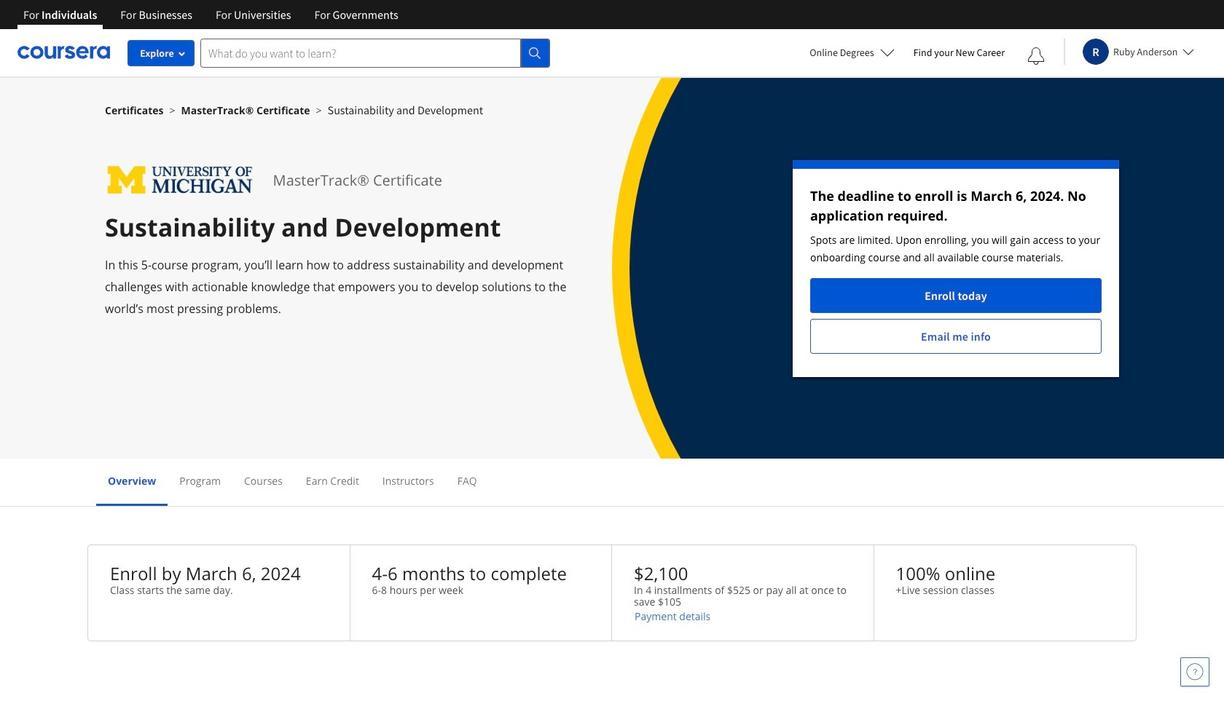 Task type: locate. For each thing, give the bounding box(es) containing it.
None search field
[[200, 38, 550, 67]]

What do you want to learn? text field
[[200, 38, 521, 67]]

university of michigan image
[[105, 160, 255, 200]]

status
[[793, 160, 1119, 377]]



Task type: vqa. For each thing, say whether or not it's contained in the screenshot.
Contact
no



Task type: describe. For each thing, give the bounding box(es) containing it.
coursera image
[[17, 41, 110, 64]]

help center image
[[1186, 664, 1204, 681]]

certificate menu element
[[96, 459, 1128, 506]]

banner navigation
[[12, 0, 410, 29]]



